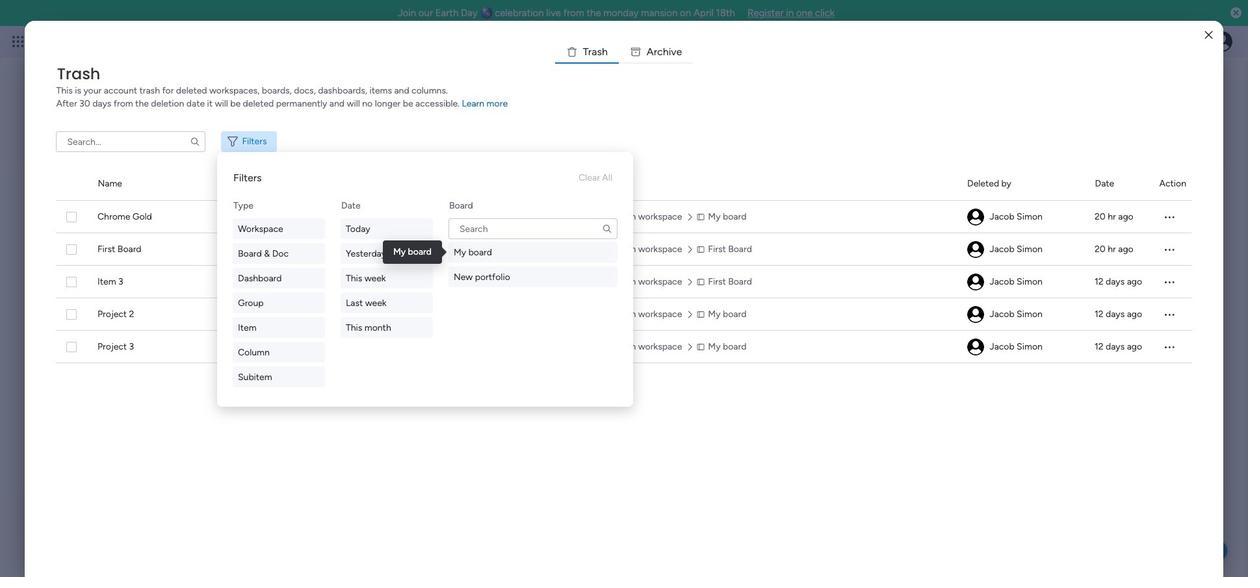Task type: describe. For each thing, give the bounding box(es) containing it.
1 row from the top
[[56, 201, 1192, 233]]

2 jacob simon image from the top
[[968, 241, 985, 258]]

search image
[[190, 137, 201, 147]]

select product image
[[12, 35, 25, 48]]

close image
[[1205, 30, 1213, 40]]

search image
[[602, 224, 612, 234]]

5 column header from the left
[[1095, 168, 1144, 200]]

6 column header from the left
[[1160, 168, 1192, 200]]

4 row from the top
[[56, 298, 1192, 331]]

3 column header from the left
[[578, 168, 952, 200]]

Search search field
[[449, 218, 618, 239]]

2 column header from the left
[[98, 168, 472, 200]]

2 row from the top
[[56, 233, 1192, 266]]

1 jacob simon image from the top
[[968, 209, 985, 226]]

5 row from the top
[[56, 331, 1192, 363]]



Task type: vqa. For each thing, say whether or not it's contained in the screenshot.
Customization button
no



Task type: locate. For each thing, give the bounding box(es) containing it.
jacob simon image
[[968, 209, 985, 226], [968, 241, 985, 258]]

3 row from the top
[[56, 266, 1192, 298]]

column header
[[56, 168, 82, 200], [98, 168, 472, 200], [578, 168, 952, 200], [967, 168, 1080, 200], [1095, 168, 1144, 200], [1160, 168, 1192, 200]]

Search for items in the recycle bin search field
[[56, 131, 206, 152]]

1 column header from the left
[[56, 168, 82, 200]]

None search field
[[56, 131, 206, 152], [449, 218, 618, 239], [56, 131, 206, 152], [449, 218, 618, 239]]

jacob simon image
[[1212, 31, 1233, 52], [968, 274, 985, 291], [968, 306, 985, 323], [968, 339, 985, 356]]

4 column header from the left
[[967, 168, 1080, 200]]

table
[[56, 168, 1192, 557]]

0 vertical spatial jacob simon image
[[968, 209, 985, 226]]

1 vertical spatial jacob simon image
[[968, 241, 985, 258]]

menu image
[[1163, 211, 1176, 224]]

row
[[56, 201, 1192, 233], [56, 233, 1192, 266], [56, 266, 1192, 298], [56, 298, 1192, 331], [56, 331, 1192, 363]]

cell
[[487, 201, 562, 233], [967, 201, 1080, 233], [487, 233, 562, 266], [967, 233, 1080, 266], [1159, 233, 1192, 266], [487, 266, 562, 298], [967, 266, 1080, 298], [1159, 266, 1192, 298], [967, 298, 1080, 331], [1159, 298, 1192, 331], [967, 331, 1080, 363], [1159, 331, 1192, 363]]

row group
[[56, 168, 1192, 201]]



